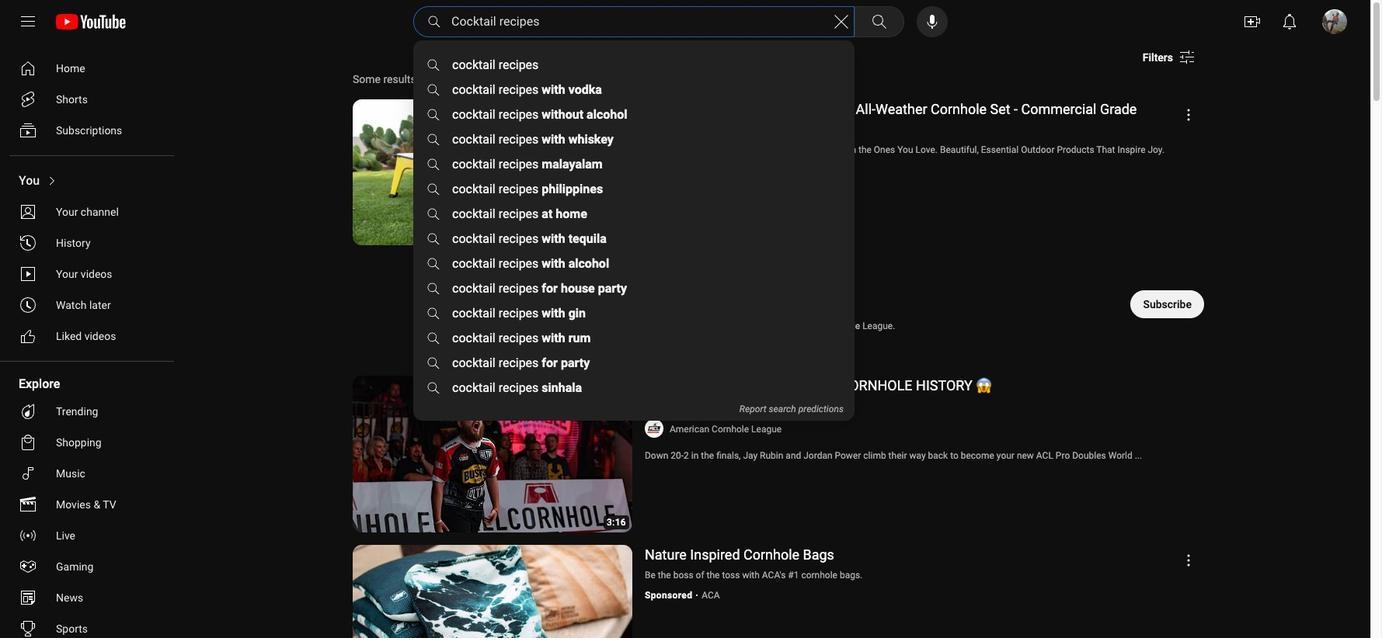 Task type: locate. For each thing, give the bounding box(es) containing it.
9 option from the top
[[9, 321, 168, 352]]

6 option from the top
[[9, 228, 168, 259]]

1 option from the top
[[9, 53, 168, 84]]

None search field
[[410, 6, 908, 37]]

8 option from the top
[[9, 290, 168, 321]]

7 option from the top
[[9, 259, 168, 290]]

None text field
[[1143, 51, 1174, 64]]

status
[[606, 220, 625, 237]]

3 minutes, 16 seconds element
[[607, 519, 627, 528]]

Search text field
[[452, 12, 833, 32]]

16 option from the top
[[9, 583, 168, 614]]

option
[[9, 53, 168, 84], [9, 84, 168, 115], [9, 115, 168, 146], [9, 166, 168, 197], [9, 197, 168, 228], [9, 228, 168, 259], [9, 259, 168, 290], [9, 290, 168, 321], [9, 321, 168, 352], [9, 396, 168, 428], [9, 428, 168, 459], [9, 459, 168, 490], [9, 490, 168, 521], [9, 521, 168, 552], [9, 552, 168, 583], [9, 583, 168, 614], [9, 614, 168, 639]]

13 option from the top
[[9, 490, 168, 521]]

17 option from the top
[[9, 614, 168, 639]]

list box
[[414, 53, 855, 422]]

None text field
[[1144, 299, 1192, 311]]



Task type: vqa. For each thing, say whether or not it's contained in the screenshot.
Rails in the bottom of the page
no



Task type: describe. For each thing, give the bounding box(es) containing it.
2 option from the top
[[9, 84, 168, 115]]

go to channel image
[[645, 420, 664, 439]]

12 option from the top
[[9, 459, 168, 490]]

11 option from the top
[[9, 428, 168, 459]]

14 option from the top
[[9, 521, 168, 552]]

4 option from the top
[[9, 166, 168, 197]]

15 option from the top
[[9, 552, 168, 583]]

10 option from the top
[[9, 396, 168, 428]]

avatar image image
[[1323, 9, 1348, 34]]

3 option from the top
[[9, 115, 168, 146]]

5 option from the top
[[9, 197, 168, 228]]

the greatest comeback in cornhole history 😱 by american cornhole league 238,547 views 1 year ago 3 minutes, 16 seconds element
[[645, 378, 993, 394]]



